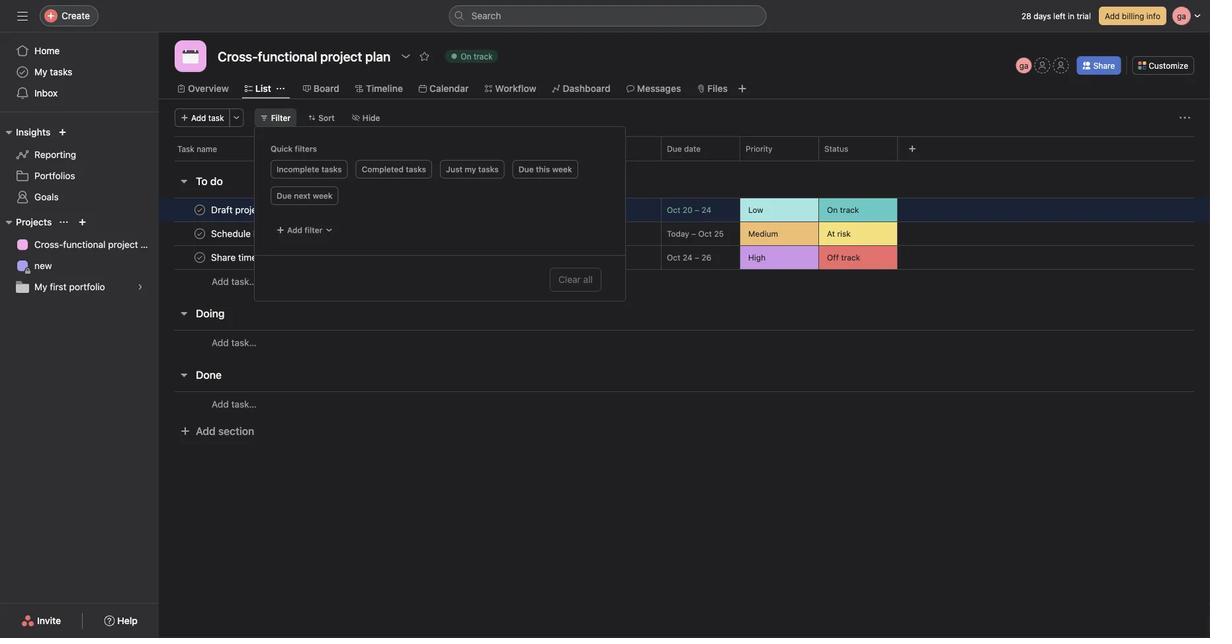 Task type: vqa. For each thing, say whether or not it's contained in the screenshot.
1st Workspace from right
no



Task type: describe. For each thing, give the bounding box(es) containing it.
workflow link
[[485, 81, 536, 96]]

oct for oct 24 – 26
[[667, 253, 681, 262]]

my
[[465, 165, 476, 174]]

today – oct 25
[[667, 229, 724, 239]]

first
[[50, 282, 67, 292]]

2 add task… row from the top
[[159, 330, 1210, 355]]

my for my tasks
[[34, 67, 47, 77]]

create
[[62, 10, 90, 21]]

inbox link
[[8, 83, 151, 104]]

add down doing
[[212, 337, 229, 348]]

hide sidebar image
[[17, 11, 28, 21]]

on track inside popup button
[[827, 205, 859, 215]]

cross-
[[34, 239, 63, 250]]

my first portfolio
[[34, 282, 105, 292]]

new project or portfolio image
[[78, 218, 86, 226]]

on inside popup button
[[827, 205, 838, 215]]

new
[[34, 260, 52, 271]]

due next week button
[[271, 187, 339, 205]]

insights button
[[0, 124, 51, 140]]

add tab image
[[737, 83, 748, 94]]

customize
[[1149, 61, 1188, 70]]

board link
[[303, 81, 339, 96]]

schedule kickoff meeting cell
[[159, 222, 583, 246]]

filters
[[295, 144, 317, 154]]

off track button
[[819, 246, 897, 269]]

Share timeline with teammates text field
[[208, 251, 346, 264]]

low
[[748, 205, 763, 215]]

completed checkbox for oct 20
[[192, 202, 208, 218]]

completed image for medium
[[192, 226, 208, 242]]

add task
[[191, 113, 224, 122]]

0 horizontal spatial more actions image
[[233, 114, 241, 122]]

task… for third add task… button from the top of the page
[[231, 399, 257, 410]]

hide
[[363, 113, 380, 122]]

off track
[[827, 253, 860, 262]]

incomplete
[[277, 165, 319, 174]]

add a task to this section image
[[231, 308, 242, 319]]

quick
[[271, 144, 293, 154]]

28
[[1022, 11, 1032, 21]]

days
[[1034, 11, 1051, 21]]

add left task
[[191, 113, 206, 122]]

new image
[[58, 128, 66, 136]]

add task button
[[175, 109, 230, 127]]

overview link
[[177, 81, 229, 96]]

just
[[446, 165, 463, 174]]

ga
[[1020, 61, 1029, 70]]

home
[[34, 45, 60, 56]]

messages link
[[626, 81, 681, 96]]

add filter
[[287, 226, 323, 235]]

home link
[[8, 40, 151, 62]]

risk
[[837, 229, 851, 239]]

section
[[218, 425, 254, 438]]

add inside popup button
[[287, 226, 302, 235]]

filter button
[[255, 109, 297, 127]]

quick filters
[[271, 144, 317, 154]]

add field image
[[909, 145, 917, 153]]

calendar
[[429, 83, 469, 94]]

name
[[197, 144, 217, 154]]

hide button
[[346, 109, 386, 127]]

do
[[210, 175, 223, 188]]

due next week
[[277, 191, 333, 201]]

more section actions image
[[248, 176, 259, 187]]

row containing today
[[159, 222, 1210, 246]]

messages
[[637, 83, 681, 94]]

add left section
[[196, 425, 216, 438]]

my tasks link
[[8, 62, 151, 83]]

add billing info
[[1105, 11, 1161, 21]]

filter
[[305, 226, 323, 235]]

share
[[1094, 61, 1115, 70]]

all
[[583, 274, 593, 285]]

projects
[[16, 217, 52, 228]]

priority
[[746, 144, 773, 154]]

portfolio
[[69, 282, 105, 292]]

sort button
[[302, 109, 341, 127]]

incomplete tasks button
[[271, 160, 348, 179]]

timeline
[[366, 83, 403, 94]]

28 days left in trial
[[1022, 11, 1091, 21]]

help
[[117, 616, 138, 627]]

share timeline with teammates cell
[[159, 246, 583, 270]]

invite
[[37, 616, 61, 627]]

completed image
[[192, 202, 208, 218]]

search
[[471, 10, 501, 21]]

at risk button
[[819, 222, 897, 246]]

date
[[684, 144, 701, 154]]

project
[[108, 239, 138, 250]]

row containing task name
[[159, 136, 1210, 161]]

search button
[[449, 5, 767, 26]]

list
[[255, 83, 271, 94]]

my for my first portfolio
[[34, 282, 47, 292]]

off
[[827, 253, 839, 262]]

projects button
[[0, 214, 52, 230]]

overview
[[188, 83, 229, 94]]

portfolios link
[[8, 165, 151, 187]]

share button
[[1077, 56, 1121, 75]]

at
[[827, 229, 835, 239]]

track for 'off track' popup button
[[841, 253, 860, 262]]

row down due date at the top right of the page
[[175, 160, 1194, 161]]

show options, current sort, top image
[[60, 218, 68, 226]]

reporting
[[34, 149, 76, 160]]

just my tasks button
[[440, 160, 505, 179]]

0 vertical spatial 24
[[702, 205, 711, 215]]

due this week button
[[513, 160, 578, 179]]

done button
[[196, 363, 222, 387]]

clear
[[559, 274, 581, 285]]

add left "billing"
[[1105, 11, 1120, 21]]

collapse task list for this section image for first the 'add task…' row from the bottom of the page
[[179, 370, 189, 380]]

20
[[683, 205, 693, 215]]

task
[[177, 144, 194, 154]]



Task type: locate. For each thing, give the bounding box(es) containing it.
on
[[461, 52, 472, 61], [827, 205, 838, 215]]

completed
[[362, 165, 404, 174]]

3 add task… from the top
[[212, 399, 257, 410]]

0 vertical spatial week
[[552, 165, 572, 174]]

1 completed checkbox from the top
[[192, 202, 208, 218]]

week
[[552, 165, 572, 174], [313, 191, 333, 201]]

1 vertical spatial 24
[[683, 253, 693, 262]]

my first portfolio link
[[8, 277, 151, 298]]

1 collapse task list for this section image from the top
[[179, 308, 189, 319]]

due for due date
[[667, 144, 682, 154]]

1 completed image from the top
[[192, 226, 208, 242]]

1 horizontal spatial more actions image
[[1180, 112, 1190, 123]]

due inside row
[[667, 144, 682, 154]]

1 vertical spatial add task… row
[[159, 330, 1210, 355]]

1 task… from the top
[[231, 276, 257, 287]]

collapse task list for this section image
[[179, 176, 189, 187]]

Completed checkbox
[[192, 202, 208, 218], [192, 226, 208, 242]]

my inside projects 'element'
[[34, 282, 47, 292]]

tasks inside "button"
[[478, 165, 499, 174]]

2 vertical spatial add task… row
[[159, 392, 1210, 417]]

doing button
[[196, 302, 225, 326]]

dashboard
[[563, 83, 611, 94]]

due date
[[667, 144, 701, 154]]

due for due this week
[[519, 165, 534, 174]]

add filter button
[[271, 221, 339, 240]]

incomplete tasks
[[277, 165, 342, 174]]

task
[[208, 113, 224, 122]]

2 vertical spatial add task…
[[212, 399, 257, 410]]

inbox
[[34, 88, 58, 99]]

add task… up section
[[212, 399, 257, 410]]

0 vertical spatial on
[[461, 52, 472, 61]]

week right 'next' on the left of the page
[[313, 191, 333, 201]]

on up at
[[827, 205, 838, 215]]

add up add section button
[[212, 399, 229, 410]]

0 horizontal spatial 24
[[683, 253, 693, 262]]

completed image inside 'share timeline with teammates' cell
[[192, 250, 208, 266]]

1 horizontal spatial on track
[[827, 205, 859, 215]]

more actions image
[[1180, 112, 1190, 123], [233, 114, 241, 122]]

add task… row
[[159, 269, 1210, 294], [159, 330, 1210, 355], [159, 392, 1210, 417]]

add section
[[196, 425, 254, 438]]

tasks right incomplete at the top left of page
[[322, 165, 342, 174]]

done
[[196, 369, 222, 381]]

this
[[536, 165, 550, 174]]

add to starred image
[[419, 51, 430, 62]]

task… down add a task to this section icon
[[231, 337, 257, 348]]

row containing oct 20
[[159, 198, 1210, 222]]

0 vertical spatial task…
[[231, 276, 257, 287]]

tasks right completed
[[406, 165, 426, 174]]

1 vertical spatial add task…
[[212, 337, 257, 348]]

low button
[[740, 199, 819, 222]]

1 vertical spatial my
[[34, 282, 47, 292]]

oct 20 – 24
[[667, 205, 711, 215]]

due left this
[[519, 165, 534, 174]]

Draft project brief text field
[[208, 203, 291, 217]]

2 task… from the top
[[231, 337, 257, 348]]

0 vertical spatial due
[[667, 144, 682, 154]]

row down 20
[[159, 222, 1210, 246]]

task name
[[177, 144, 217, 154]]

see details, my first portfolio image
[[136, 283, 144, 291]]

search list box
[[449, 5, 767, 26]]

0 vertical spatial completed image
[[192, 226, 208, 242]]

1 add task… from the top
[[212, 276, 257, 287]]

ga button
[[1016, 58, 1032, 73]]

add task…
[[212, 276, 257, 287], [212, 337, 257, 348], [212, 399, 257, 410]]

3 add task… button from the top
[[212, 397, 257, 412]]

0 horizontal spatial week
[[313, 191, 333, 201]]

on track button
[[819, 199, 897, 222]]

completed image inside schedule kickoff meeting cell
[[192, 226, 208, 242]]

create button
[[40, 5, 99, 26]]

completed checkbox inside draft project brief "cell"
[[192, 202, 208, 218]]

add left filter
[[287, 226, 302, 235]]

next
[[294, 191, 311, 201]]

completed image for off track
[[192, 250, 208, 266]]

week right this
[[552, 165, 572, 174]]

clear all button
[[550, 268, 602, 292]]

task… up add a task to this section icon
[[231, 276, 257, 287]]

medium
[[748, 229, 778, 239]]

header to do tree grid
[[159, 198, 1210, 294]]

on up calendar
[[461, 52, 472, 61]]

my
[[34, 67, 47, 77], [34, 282, 47, 292]]

2 completed image from the top
[[192, 250, 208, 266]]

goals
[[34, 192, 59, 202]]

0 vertical spatial on track
[[461, 52, 493, 61]]

track
[[474, 52, 493, 61], [840, 205, 859, 215], [841, 253, 860, 262]]

show options image
[[401, 51, 411, 62]]

due
[[667, 144, 682, 154], [519, 165, 534, 174], [277, 191, 292, 201]]

1 vertical spatial completed image
[[192, 250, 208, 266]]

week for due this week
[[552, 165, 572, 174]]

row up 20
[[159, 136, 1210, 161]]

24
[[702, 205, 711, 215], [683, 253, 693, 262]]

cross-functional project plan link
[[8, 234, 159, 255]]

new link
[[8, 255, 151, 277]]

1 vertical spatial due
[[519, 165, 534, 174]]

24 right 20
[[702, 205, 711, 215]]

1 horizontal spatial week
[[552, 165, 572, 174]]

0 vertical spatial add task… button
[[212, 275, 257, 289]]

oct left 25 on the top right of the page
[[698, 229, 712, 239]]

on track down search
[[461, 52, 493, 61]]

high button
[[740, 246, 819, 269]]

add
[[1105, 11, 1120, 21], [191, 113, 206, 122], [287, 226, 302, 235], [212, 276, 229, 287], [212, 337, 229, 348], [212, 399, 229, 410], [196, 425, 216, 438]]

1 my from the top
[[34, 67, 47, 77]]

1 vertical spatial task…
[[231, 337, 257, 348]]

track inside dropdown button
[[474, 52, 493, 61]]

0 vertical spatial add task…
[[212, 276, 257, 287]]

workflow
[[495, 83, 536, 94]]

add task… down add a task to this section icon
[[212, 337, 257, 348]]

1 add task… row from the top
[[159, 269, 1210, 294]]

1 vertical spatial collapse task list for this section image
[[179, 370, 189, 380]]

task…
[[231, 276, 257, 287], [231, 337, 257, 348], [231, 399, 257, 410]]

add task… button up section
[[212, 397, 257, 412]]

add inside header to do tree grid
[[212, 276, 229, 287]]

files link
[[697, 81, 728, 96]]

1 horizontal spatial on
[[827, 205, 838, 215]]

1 vertical spatial track
[[840, 205, 859, 215]]

week for due next week
[[313, 191, 333, 201]]

track for on track popup button at top
[[840, 205, 859, 215]]

add task… inside header to do tree grid
[[212, 276, 257, 287]]

tasks for completed tasks
[[406, 165, 426, 174]]

2 add task… from the top
[[212, 337, 257, 348]]

more actions image right task
[[233, 114, 241, 122]]

calendar link
[[419, 81, 469, 96]]

add a task to this section image
[[230, 176, 240, 187]]

0 horizontal spatial due
[[277, 191, 292, 201]]

1 vertical spatial add task… button
[[212, 336, 257, 350]]

2 vertical spatial add task… button
[[212, 397, 257, 412]]

due left 'next' on the left of the page
[[277, 191, 292, 201]]

– left the 26
[[695, 253, 699, 262]]

1 add task… button from the top
[[212, 275, 257, 289]]

2 vertical spatial task…
[[231, 399, 257, 410]]

reporting link
[[8, 144, 151, 165]]

24 left the 26
[[683, 253, 693, 262]]

task… inside header to do tree grid
[[231, 276, 257, 287]]

2 vertical spatial oct
[[667, 253, 681, 262]]

0 vertical spatial oct
[[667, 205, 681, 215]]

filter
[[271, 113, 291, 122]]

just my tasks
[[446, 165, 499, 174]]

2 collapse task list for this section image from the top
[[179, 370, 189, 380]]

– right 20
[[695, 205, 699, 215]]

tasks
[[50, 67, 72, 77], [322, 165, 342, 174], [406, 165, 426, 174], [478, 165, 499, 174]]

completed image
[[192, 226, 208, 242], [192, 250, 208, 266]]

2 vertical spatial –
[[695, 253, 699, 262]]

completed checkbox inside schedule kickoff meeting cell
[[192, 226, 208, 242]]

track down search
[[474, 52, 493, 61]]

track up risk
[[840, 205, 859, 215]]

add task… button down add a task to this section icon
[[212, 336, 257, 350]]

1 vertical spatial week
[[313, 191, 333, 201]]

timeline link
[[355, 81, 403, 96]]

Completed checkbox
[[192, 250, 208, 266]]

status
[[825, 144, 849, 154]]

medium button
[[740, 222, 819, 246]]

2 vertical spatial due
[[277, 191, 292, 201]]

cross-functional project plan
[[34, 239, 159, 250]]

tab actions image
[[276, 85, 284, 93]]

my tasks
[[34, 67, 72, 77]]

1 vertical spatial –
[[692, 229, 696, 239]]

on track inside dropdown button
[[461, 52, 493, 61]]

at risk
[[827, 229, 851, 239]]

0 vertical spatial collapse task list for this section image
[[179, 308, 189, 319]]

completed checkbox for today
[[192, 226, 208, 242]]

tasks for incomplete tasks
[[322, 165, 342, 174]]

invite button
[[13, 609, 70, 633]]

trial
[[1077, 11, 1091, 21]]

0 horizontal spatial on track
[[461, 52, 493, 61]]

plan
[[141, 239, 159, 250]]

due for due next week
[[277, 191, 292, 201]]

on track
[[461, 52, 493, 61], [827, 205, 859, 215]]

0 vertical spatial completed checkbox
[[192, 202, 208, 218]]

row up today
[[159, 198, 1210, 222]]

task… up section
[[231, 399, 257, 410]]

calendar image
[[183, 48, 199, 64]]

to do button
[[196, 169, 223, 193]]

task… for second add task… button from the top
[[231, 337, 257, 348]]

portfolios
[[34, 170, 75, 181]]

2 horizontal spatial due
[[667, 144, 682, 154]]

oct 24 – 26
[[667, 253, 712, 262]]

my left first on the top left of the page
[[34, 282, 47, 292]]

1 vertical spatial on
[[827, 205, 838, 215]]

0 vertical spatial –
[[695, 205, 699, 215]]

insights element
[[0, 120, 159, 210]]

projects element
[[0, 210, 159, 300]]

tasks inside global element
[[50, 67, 72, 77]]

None text field
[[214, 44, 394, 68]]

add task… up add a task to this section icon
[[212, 276, 257, 287]]

– right today
[[692, 229, 696, 239]]

0 vertical spatial my
[[34, 67, 47, 77]]

to do
[[196, 175, 223, 188]]

tasks right my
[[478, 165, 499, 174]]

on inside dropdown button
[[461, 52, 472, 61]]

Schedule kickoff meeting text field
[[208, 227, 323, 241]]

2 my from the top
[[34, 282, 47, 292]]

tasks down the home
[[50, 67, 72, 77]]

collapse task list for this section image for 2nd the 'add task…' row from the bottom
[[179, 308, 189, 319]]

tasks for my tasks
[[50, 67, 72, 77]]

left
[[1054, 11, 1066, 21]]

1 horizontal spatial 24
[[702, 205, 711, 215]]

collapse task list for this section image left done button
[[179, 370, 189, 380]]

3 add task… row from the top
[[159, 392, 1210, 417]]

collapse task list for this section image
[[179, 308, 189, 319], [179, 370, 189, 380]]

1 horizontal spatial due
[[519, 165, 534, 174]]

add task… button inside header to do tree grid
[[212, 275, 257, 289]]

2 add task… button from the top
[[212, 336, 257, 350]]

draft project brief cell
[[159, 198, 583, 222]]

board
[[314, 83, 339, 94]]

more actions image down customize
[[1180, 112, 1190, 123]]

my inside global element
[[34, 67, 47, 77]]

completed checkbox down completed image
[[192, 226, 208, 242]]

billing
[[1122, 11, 1144, 21]]

oct for oct 20 – 24
[[667, 205, 681, 215]]

dashboard link
[[552, 81, 611, 96]]

today
[[667, 229, 689, 239]]

tasks inside button
[[322, 165, 342, 174]]

1 vertical spatial oct
[[698, 229, 712, 239]]

0 vertical spatial track
[[474, 52, 493, 61]]

0 vertical spatial add task… row
[[159, 269, 1210, 294]]

row containing oct 24
[[159, 246, 1210, 270]]

25
[[714, 229, 724, 239]]

0 horizontal spatial on
[[461, 52, 472, 61]]

3 task… from the top
[[231, 399, 257, 410]]

oct left 20
[[667, 205, 681, 215]]

my up 'inbox'
[[34, 67, 47, 77]]

row
[[159, 136, 1210, 161], [175, 160, 1194, 161], [159, 198, 1210, 222], [159, 222, 1210, 246], [159, 246, 1210, 270]]

1 vertical spatial on track
[[827, 205, 859, 215]]

on track button
[[439, 47, 504, 66]]

add task… button up add a task to this section icon
[[212, 275, 257, 289]]

–
[[695, 205, 699, 215], [692, 229, 696, 239], [695, 253, 699, 262]]

add up doing button
[[212, 276, 229, 287]]

completed checkbox down 'to'
[[192, 202, 208, 218]]

row down today
[[159, 246, 1210, 270]]

info
[[1147, 11, 1161, 21]]

add billing info button
[[1099, 7, 1167, 25]]

oct down today
[[667, 253, 681, 262]]

collapse task list for this section image left doing
[[179, 308, 189, 319]]

tasks inside button
[[406, 165, 426, 174]]

– for oct 24
[[695, 253, 699, 262]]

global element
[[0, 32, 159, 112]]

oct
[[667, 205, 681, 215], [698, 229, 712, 239], [667, 253, 681, 262]]

1 vertical spatial completed checkbox
[[192, 226, 208, 242]]

2 vertical spatial track
[[841, 253, 860, 262]]

sort
[[318, 113, 335, 122]]

task… for add task… button inside the header to do tree grid
[[231, 276, 257, 287]]

track right the off
[[841, 253, 860, 262]]

– for oct 20
[[695, 205, 699, 215]]

on track up risk
[[827, 205, 859, 215]]

2 completed checkbox from the top
[[192, 226, 208, 242]]

due left date
[[667, 144, 682, 154]]

clear all
[[559, 274, 593, 285]]



